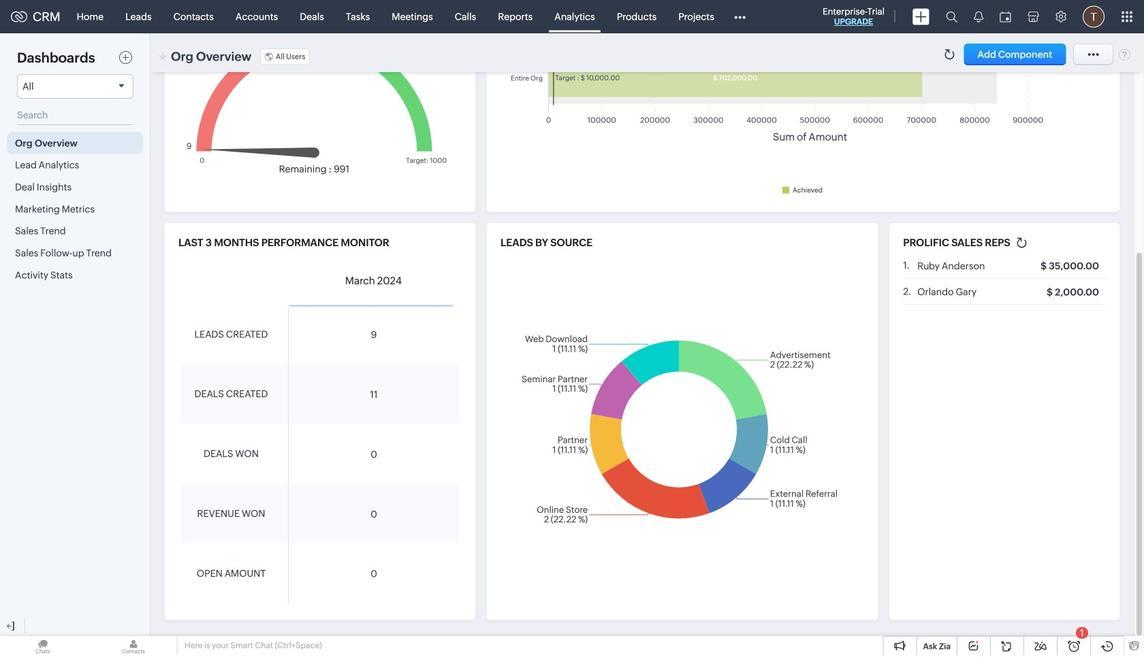 Task type: vqa. For each thing, say whether or not it's contained in the screenshot.
general dropdown button
no



Task type: describe. For each thing, give the bounding box(es) containing it.
profile element
[[1075, 0, 1113, 33]]

chats image
[[0, 637, 86, 656]]

signals image
[[974, 11, 983, 22]]

contacts image
[[91, 637, 176, 656]]

help image
[[1119, 48, 1130, 61]]

create menu element
[[904, 0, 938, 33]]

search image
[[946, 11, 957, 22]]

Other Modules field
[[725, 6, 754, 28]]



Task type: locate. For each thing, give the bounding box(es) containing it.
None field
[[17, 74, 133, 99]]

None button
[[964, 44, 1066, 65]]

create menu image
[[913, 9, 930, 25]]

search element
[[938, 0, 966, 33]]

Search text field
[[17, 106, 133, 125]]

calendar image
[[1000, 11, 1011, 22]]

profile image
[[1083, 6, 1105, 28]]

signals element
[[966, 0, 992, 33]]

logo image
[[11, 11, 27, 22]]



